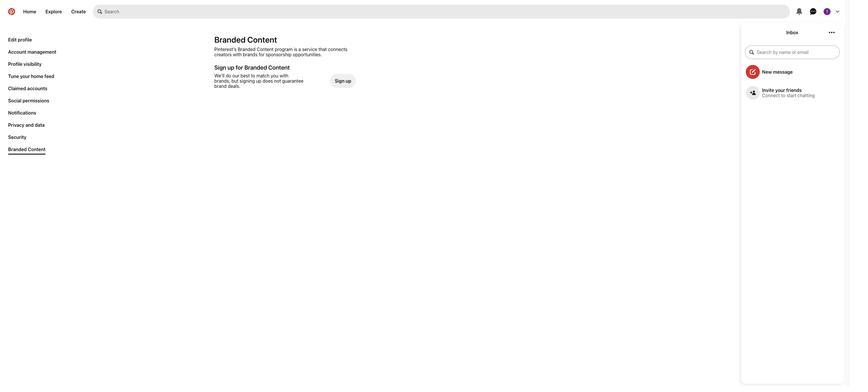 Task type: locate. For each thing, give the bounding box(es) containing it.
start
[[787, 93, 796, 98]]

claimed accounts
[[8, 86, 47, 91]]

a
[[298, 47, 301, 52]]

list
[[6, 35, 59, 157]]

management
[[27, 49, 56, 55]]

tune your home feed link
[[6, 71, 57, 81]]

branded down the security link
[[8, 147, 27, 152]]

sign up for branded content
[[214, 64, 290, 71]]

1 horizontal spatial your
[[775, 88, 785, 93]]

1 vertical spatial with
[[280, 73, 288, 78]]

your
[[20, 74, 30, 79], [775, 88, 785, 93]]

social permissions
[[8, 98, 49, 103]]

message
[[773, 69, 793, 75]]

branded
[[214, 35, 246, 44], [238, 47, 256, 52], [244, 64, 267, 71], [8, 147, 27, 152]]

1 vertical spatial to
[[781, 93, 786, 98]]

for up the our
[[236, 64, 243, 71]]

invite
[[762, 88, 774, 93]]

with
[[233, 52, 242, 57], [280, 73, 288, 78]]

invite your friends image
[[750, 90, 756, 96]]

content
[[247, 35, 277, 44], [257, 47, 274, 52], [268, 64, 290, 71], [28, 147, 46, 152]]

social permissions link
[[6, 96, 52, 106]]

your right invite
[[775, 88, 785, 93]]

do
[[226, 73, 231, 78]]

to inside invite your friends connect to start chatting
[[781, 93, 786, 98]]

privacy and data link
[[6, 120, 47, 130]]

to left start
[[781, 93, 786, 98]]

inbox
[[786, 30, 798, 35]]

profile visibility link
[[6, 59, 44, 69]]

your right tune
[[20, 74, 30, 79]]

1 horizontal spatial for
[[259, 52, 265, 57]]

search icon image
[[98, 9, 102, 14]]

is
[[294, 47, 297, 52]]

account
[[8, 49, 26, 55]]

branded up match
[[244, 64, 267, 71]]

with left brands
[[233, 52, 242, 57]]

tune
[[8, 74, 19, 79]]

0 horizontal spatial with
[[233, 52, 242, 57]]

profile
[[8, 62, 22, 67]]

profile
[[18, 37, 32, 42]]

opportunities.
[[293, 52, 322, 57]]

your inside list
[[20, 74, 30, 79]]

content down the security link
[[28, 147, 46, 152]]

you
[[271, 73, 278, 78]]

0 horizontal spatial to
[[251, 73, 255, 78]]

does
[[263, 78, 273, 84]]

match
[[256, 73, 270, 78]]

1 horizontal spatial with
[[280, 73, 288, 78]]

0 horizontal spatial your
[[20, 74, 30, 79]]

visibility
[[24, 62, 42, 67]]

tune your home feed
[[8, 74, 54, 79]]

edit profile link
[[6, 35, 34, 45]]

0 vertical spatial to
[[251, 73, 255, 78]]

to
[[251, 73, 255, 78], [781, 93, 786, 98]]

deals.
[[228, 84, 240, 89]]

1 vertical spatial for
[[236, 64, 243, 71]]

0 horizontal spatial up
[[228, 64, 234, 71]]

content up you
[[268, 64, 290, 71]]

2 horizontal spatial up
[[346, 78, 351, 84]]

1 vertical spatial sign
[[335, 78, 345, 84]]

to for best
[[251, 73, 255, 78]]

create link
[[67, 5, 91, 19]]

branded content pinterest's branded content program is a service that connects creators with brands for sponsorship opportunities.
[[214, 35, 347, 57]]

up
[[228, 64, 234, 71], [256, 78, 261, 84], [346, 78, 351, 84]]

1 horizontal spatial to
[[781, 93, 786, 98]]

0 vertical spatial sign
[[214, 64, 226, 71]]

to inside we'll do our best to match you with brands, but signing up does not guarantee brand deals.
[[251, 73, 255, 78]]

with right you
[[280, 73, 288, 78]]

for right brands
[[259, 52, 265, 57]]

sign inside button
[[335, 78, 345, 84]]

branded content link
[[6, 144, 48, 155]]

0 vertical spatial for
[[259, 52, 265, 57]]

pinterest's
[[214, 47, 237, 52]]

to right 'best' on the left top of the page
[[251, 73, 255, 78]]

content inside branded content link
[[28, 147, 46, 152]]

we'll
[[214, 73, 225, 78]]

with inside branded content pinterest's branded content program is a service that connects creators with brands for sponsorship opportunities.
[[233, 52, 242, 57]]

up inside button
[[346, 78, 351, 84]]

1 horizontal spatial up
[[256, 78, 261, 84]]

1 horizontal spatial sign
[[335, 78, 345, 84]]

list containing edit profile
[[6, 35, 59, 157]]

your for tune
[[20, 74, 30, 79]]

signing
[[240, 78, 255, 84]]

connect
[[762, 93, 780, 98]]

but
[[231, 78, 238, 84]]

your inside invite your friends connect to start chatting
[[775, 88, 785, 93]]

profile visibility
[[8, 62, 42, 67]]

0 vertical spatial with
[[233, 52, 242, 57]]

chatting
[[798, 93, 815, 98]]

0 vertical spatial your
[[20, 74, 30, 79]]

for inside branded content pinterest's branded content program is a service that connects creators with brands for sponsorship opportunities.
[[259, 52, 265, 57]]

sign up
[[335, 78, 351, 84]]

brand
[[214, 84, 227, 89]]

sign
[[214, 64, 226, 71], [335, 78, 345, 84]]

up for sign up for branded content
[[228, 64, 234, 71]]

security link
[[6, 132, 29, 142]]

1 vertical spatial your
[[775, 88, 785, 93]]

our
[[232, 73, 239, 78]]

0 horizontal spatial for
[[236, 64, 243, 71]]

service
[[302, 47, 317, 52]]

social
[[8, 98, 21, 103]]

for
[[259, 52, 265, 57], [236, 64, 243, 71]]

0 horizontal spatial sign
[[214, 64, 226, 71]]



Task type: describe. For each thing, give the bounding box(es) containing it.
tyler black image
[[824, 8, 831, 15]]

edit
[[8, 37, 17, 42]]

branded content main content
[[0, 0, 846, 386]]

security
[[8, 135, 26, 140]]

privacy
[[8, 122, 24, 128]]

home
[[23, 9, 36, 14]]

connects
[[328, 47, 347, 52]]

content up brands
[[247, 35, 277, 44]]

not
[[274, 78, 281, 84]]

guarantee
[[282, 78, 304, 84]]

account management
[[8, 49, 56, 55]]

feed
[[44, 74, 54, 79]]

up for sign up
[[346, 78, 351, 84]]

explore
[[45, 9, 62, 14]]

Contacts Search Field search field
[[745, 45, 840, 59]]

to for connect
[[781, 93, 786, 98]]

accounts
[[27, 86, 47, 91]]

brands
[[243, 52, 258, 57]]

best
[[241, 73, 250, 78]]

friends
[[786, 88, 802, 93]]

brands,
[[214, 78, 230, 84]]

content left program
[[257, 47, 274, 52]]

explore link
[[41, 5, 67, 19]]

program
[[275, 47, 293, 52]]

account management link
[[6, 47, 59, 57]]

we'll do our best to match you with brands, but signing up does not guarantee brand deals.
[[214, 73, 304, 89]]

with inside we'll do our best to match you with brands, but signing up does not guarantee brand deals.
[[280, 73, 288, 78]]

list inside branded content main content
[[6, 35, 59, 157]]

sign for sign up
[[335, 78, 345, 84]]

and
[[25, 122, 34, 128]]

home link
[[19, 5, 41, 19]]

Search text field
[[105, 5, 790, 19]]

that
[[319, 47, 327, 52]]

notifications
[[8, 110, 36, 115]]

permissions
[[23, 98, 49, 103]]

branded up pinterest's
[[214, 35, 246, 44]]

sign up button
[[330, 73, 356, 89]]

your for invite
[[775, 88, 785, 93]]

creators
[[214, 52, 232, 57]]

create
[[71, 9, 86, 14]]

compose new message image
[[750, 69, 756, 75]]

new message button
[[741, 63, 843, 81]]

claimed
[[8, 86, 26, 91]]

branded inside branded content link
[[8, 147, 27, 152]]

edit profile
[[8, 37, 32, 42]]

invite your friends connect to start chatting
[[762, 88, 815, 98]]

up inside we'll do our best to match you with brands, but signing up does not guarantee brand deals.
[[256, 78, 261, 84]]

branded up the sign up for branded content
[[238, 47, 256, 52]]

privacy and data
[[8, 122, 45, 128]]

home
[[31, 74, 43, 79]]

claimed accounts link
[[6, 84, 50, 93]]

new message
[[762, 69, 793, 75]]

branded content
[[8, 147, 46, 152]]

sponsorship
[[266, 52, 292, 57]]

new
[[762, 69, 772, 75]]

sign for sign up for branded content
[[214, 64, 226, 71]]

data
[[35, 122, 45, 128]]

notifications link
[[6, 108, 38, 118]]



Task type: vqa. For each thing, say whether or not it's contained in the screenshot.
@brookerryann
no



